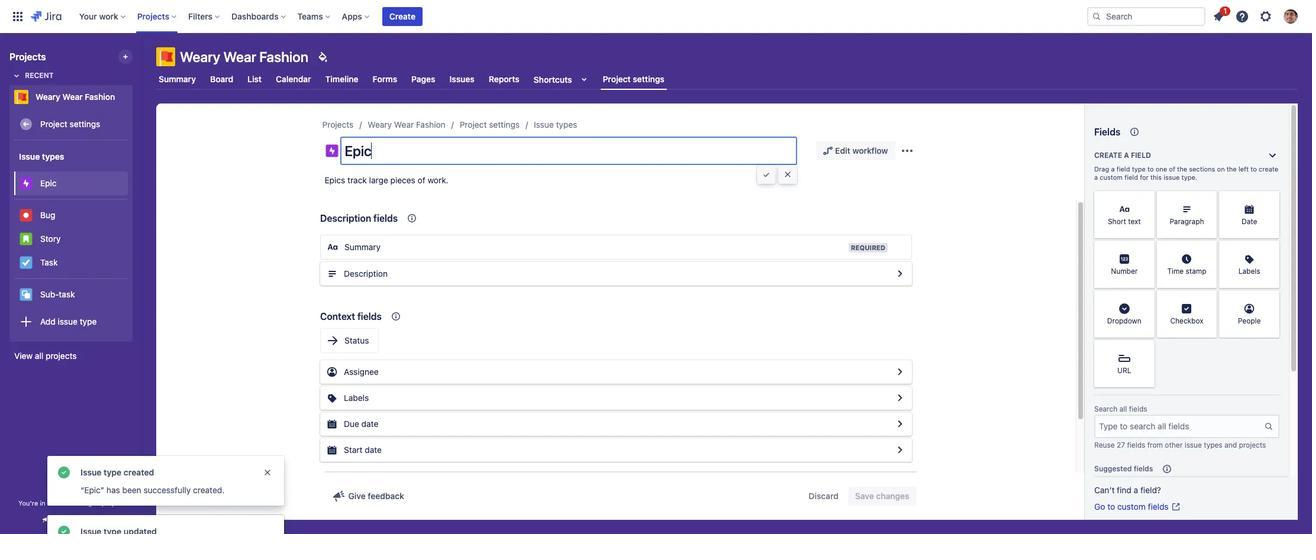 Task type: describe. For each thing, give the bounding box(es) containing it.
timeline
[[326, 74, 359, 84]]

1 horizontal spatial issue
[[81, 468, 102, 478]]

more options image
[[900, 144, 915, 158]]

dismiss image
[[263, 468, 272, 478]]

large
[[369, 175, 388, 185]]

issues link
[[447, 69, 477, 90]]

add issue type button
[[14, 310, 128, 334]]

labels for more information image associated with labels
[[1239, 267, 1261, 276]]

context
[[320, 312, 355, 322]]

issue for issue types "link"
[[534, 120, 554, 130]]

confirm image
[[762, 170, 772, 179]]

1 vertical spatial of
[[418, 175, 426, 185]]

0 vertical spatial projects
[[46, 351, 77, 361]]

create project image
[[121, 52, 130, 62]]

task link
[[14, 251, 128, 275]]

a right the in
[[47, 500, 51, 508]]

epics track large pieces of work.
[[325, 175, 449, 185]]

all for view
[[35, 351, 43, 361]]

sections
[[1190, 165, 1216, 173]]

banner containing your work
[[0, 0, 1313, 33]]

epics
[[325, 175, 345, 185]]

of inside drag a field type to one of the sections on the left to create a custom field for this issue type.
[[1170, 165, 1176, 173]]

field for drag
[[1117, 165, 1131, 173]]

create for create a field
[[1095, 151, 1123, 160]]

short
[[1109, 218, 1127, 226]]

issue types for group containing issue types
[[19, 151, 64, 161]]

help image
[[1236, 9, 1250, 23]]

2 vertical spatial field
[[1125, 174, 1139, 181]]

more information image for number
[[1140, 242, 1154, 256]]

work
[[99, 11, 118, 21]]

fields right '27'
[[1128, 441, 1146, 450]]

types for group containing issue types
[[42, 151, 64, 161]]

create button
[[382, 7, 423, 26]]

2 vertical spatial issue
[[1185, 441, 1203, 450]]

forms
[[373, 74, 397, 84]]

project settings inside tab list
[[603, 74, 665, 84]]

stamp
[[1187, 267, 1207, 276]]

date
[[1242, 218, 1258, 226]]

types for issue types "link"
[[556, 120, 578, 130]]

issue type icon image
[[325, 144, 339, 158]]

can't find a field?
[[1095, 486, 1162, 496]]

epic
[[40, 178, 57, 188]]

0 horizontal spatial project
[[40, 119, 67, 129]]

2 vertical spatial wear
[[394, 120, 414, 130]]

tab list containing project settings
[[149, 69, 1306, 90]]

projects link
[[322, 118, 354, 132]]

1 vertical spatial weary wear fashion
[[36, 92, 115, 102]]

2 horizontal spatial weary
[[368, 120, 392, 130]]

2 the from the left
[[1227, 165, 1238, 173]]

labels button
[[320, 387, 913, 410]]

set background color image
[[316, 50, 330, 64]]

start date button
[[320, 439, 913, 463]]

context fields
[[320, 312, 382, 322]]

27
[[1118, 441, 1126, 450]]

settings inside tab list
[[633, 74, 665, 84]]

due date button
[[320, 413, 913, 436]]

1 horizontal spatial project
[[460, 120, 487, 130]]

description for description fields
[[320, 213, 371, 224]]

0 horizontal spatial give
[[53, 516, 68, 525]]

search all fields
[[1095, 405, 1148, 414]]

2 vertical spatial weary wear fashion
[[368, 120, 446, 130]]

suggested fields
[[1095, 465, 1154, 474]]

0 horizontal spatial wear
[[63, 92, 83, 102]]

task
[[59, 289, 75, 299]]

appswitcher icon image
[[11, 9, 25, 23]]

1 horizontal spatial project settings
[[460, 120, 520, 130]]

2 horizontal spatial to
[[1252, 165, 1258, 173]]

more information image for time stamp
[[1202, 242, 1217, 256]]

list
[[248, 74, 262, 84]]

board link
[[208, 69, 236, 90]]

this link will be opened in a new tab image
[[1172, 503, 1181, 512]]

reports link
[[487, 69, 522, 90]]

0 vertical spatial weary
[[180, 49, 220, 65]]

1
[[1224, 6, 1228, 15]]

teams
[[298, 11, 323, 21]]

labels for open field configuration image in the the labels button
[[344, 393, 369, 403]]

left
[[1239, 165, 1250, 173]]

1 horizontal spatial project settings link
[[460, 118, 520, 132]]

search
[[1095, 405, 1118, 414]]

due
[[344, 419, 359, 429]]

more information about the suggested fields image
[[1161, 462, 1175, 477]]

0 horizontal spatial weary
[[36, 92, 60, 102]]

add to starred image
[[129, 90, 143, 104]]

1 horizontal spatial give feedback
[[349, 492, 404, 502]]

0 horizontal spatial give feedback button
[[34, 511, 109, 531]]

description fields
[[320, 213, 398, 224]]

1 vertical spatial custom
[[1118, 502, 1146, 512]]

epic link
[[14, 172, 128, 195]]

recent
[[25, 71, 54, 80]]

fields left more information about the context fields icon
[[374, 213, 398, 224]]

open field configuration image for labels
[[894, 391, 908, 406]]

assignee
[[344, 367, 379, 377]]

calendar link
[[274, 69, 314, 90]]

issue inside drag a field type to one of the sections on the left to create a custom field for this issue type.
[[1164, 174, 1181, 181]]

field?
[[1141, 486, 1162, 496]]

shortcuts
[[534, 74, 572, 84]]

1 horizontal spatial projects
[[1240, 441, 1267, 450]]

discard
[[809, 492, 839, 502]]

0 horizontal spatial project settings link
[[14, 113, 128, 136]]

collapse recent projects image
[[9, 69, 24, 83]]

for
[[1141, 174, 1149, 181]]

short text
[[1109, 218, 1142, 226]]

due date
[[344, 419, 379, 429]]

apps button
[[339, 7, 374, 26]]

go to custom fields
[[1095, 502, 1169, 512]]

cancel image
[[784, 170, 793, 179]]

more information about the fields image
[[1128, 125, 1143, 139]]

task
[[40, 257, 58, 267]]

1 horizontal spatial settings
[[489, 120, 520, 130]]

people
[[1239, 317, 1262, 326]]

1 horizontal spatial weary wear fashion link
[[368, 118, 446, 132]]

pages
[[412, 74, 436, 84]]

feedback for top give feedback button
[[368, 492, 404, 502]]

your
[[79, 11, 97, 21]]

bug link
[[14, 204, 128, 227]]

number
[[1112, 267, 1138, 276]]

0 horizontal spatial project settings
[[40, 119, 100, 129]]

0 vertical spatial give feedback button
[[325, 487, 412, 506]]

url
[[1118, 367, 1132, 376]]

filters button
[[185, 7, 224, 26]]

one
[[1156, 165, 1168, 173]]

all for search
[[1120, 405, 1128, 414]]

reuse 27 fields from other issue types and projects
[[1095, 441, 1267, 450]]

date for due date
[[362, 419, 379, 429]]

2 success image from the top
[[57, 525, 71, 535]]

1 success image from the top
[[57, 466, 71, 480]]

success image
[[57, 525, 71, 535]]

open field configuration image
[[894, 444, 908, 458]]

projects for 'projects' "dropdown button"
[[137, 11, 169, 21]]

time stamp
[[1168, 267, 1207, 276]]

your work button
[[76, 7, 130, 26]]

and
[[1225, 441, 1238, 450]]

workflow
[[853, 146, 889, 156]]

create
[[1260, 165, 1279, 173]]

checkbox
[[1171, 317, 1204, 326]]

0 horizontal spatial settings
[[70, 119, 100, 129]]

edit workflow button
[[817, 142, 896, 160]]

issue types link
[[534, 118, 578, 132]]

settings image
[[1260, 9, 1274, 23]]

list link
[[245, 69, 264, 90]]

issues
[[450, 74, 475, 84]]

assignee button
[[320, 361, 913, 384]]



Task type: locate. For each thing, give the bounding box(es) containing it.
field for create
[[1132, 151, 1152, 160]]

create
[[390, 11, 416, 21], [1095, 151, 1123, 160]]

issue types down shortcuts
[[534, 120, 578, 130]]

view
[[14, 351, 33, 361]]

fields
[[1095, 127, 1121, 137]]

field left for
[[1125, 174, 1139, 181]]

2 vertical spatial projects
[[322, 120, 354, 130]]

all right view
[[35, 351, 43, 361]]

tab list
[[149, 69, 1306, 90]]

0 vertical spatial summary
[[159, 74, 196, 84]]

0 vertical spatial give
[[349, 492, 366, 502]]

1 horizontal spatial labels
[[1239, 267, 1261, 276]]

sidebar navigation image
[[129, 47, 155, 71]]

1 open field configuration image from the top
[[894, 267, 908, 281]]

2 horizontal spatial settings
[[633, 74, 665, 84]]

to up this
[[1148, 165, 1155, 173]]

weary wear fashion link down "pages" link
[[368, 118, 446, 132]]

create inside button
[[390, 11, 416, 21]]

the
[[1178, 165, 1188, 173], [1227, 165, 1238, 173]]

reports
[[489, 74, 520, 84]]

2 horizontal spatial types
[[1205, 441, 1223, 450]]

group containing bug
[[14, 199, 128, 278]]

discard button
[[802, 487, 846, 506]]

0 vertical spatial issue
[[1164, 174, 1181, 181]]

0 vertical spatial custom
[[1100, 174, 1123, 181]]

team-
[[53, 500, 71, 508]]

1 vertical spatial projects
[[1240, 441, 1267, 450]]

1 horizontal spatial weary wear fashion
[[180, 49, 309, 65]]

2 vertical spatial issue
[[81, 468, 102, 478]]

give feedback button
[[325, 487, 412, 506], [34, 511, 109, 531]]

issue up "epic"
[[81, 468, 102, 478]]

group containing issue types
[[14, 141, 128, 341]]

projects right the and on the bottom of page
[[1240, 441, 1267, 450]]

2 horizontal spatial wear
[[394, 120, 414, 130]]

been
[[122, 486, 141, 496]]

1 horizontal spatial feedback
[[368, 492, 404, 502]]

0 horizontal spatial labels
[[344, 393, 369, 403]]

projects
[[46, 351, 77, 361], [1240, 441, 1267, 450]]

0 vertical spatial wear
[[224, 49, 256, 65]]

notifications image
[[1212, 9, 1226, 23]]

issue right add
[[58, 317, 78, 327]]

1 vertical spatial feedback
[[70, 516, 101, 525]]

edit workflow
[[836, 146, 889, 156]]

type inside drag a field type to one of the sections on the left to create a custom field for this issue type.
[[1133, 165, 1146, 173]]

fields up the field?
[[1134, 465, 1154, 474]]

fashion left the add to starred icon
[[85, 92, 115, 102]]

summary left board on the top
[[159, 74, 196, 84]]

the right on
[[1227, 165, 1238, 173]]

issue
[[1164, 174, 1181, 181], [58, 317, 78, 327], [1185, 441, 1203, 450]]

0 vertical spatial give feedback
[[349, 492, 404, 502]]

1 vertical spatial wear
[[63, 92, 83, 102]]

type down sub-task link
[[80, 317, 97, 327]]

0 vertical spatial weary wear fashion link
[[9, 85, 128, 109]]

1 vertical spatial summary
[[345, 242, 381, 252]]

the up type.
[[1178, 165, 1188, 173]]

weary wear fashion link down recent
[[9, 85, 128, 109]]

more information image for short text
[[1140, 192, 1154, 207]]

weary right projects link
[[368, 120, 392, 130]]

fields
[[374, 213, 398, 224], [358, 312, 382, 322], [1130, 405, 1148, 414], [1128, 441, 1146, 450], [1134, 465, 1154, 474], [1149, 502, 1169, 512]]

2 horizontal spatial type
[[1133, 165, 1146, 173]]

Search field
[[1088, 7, 1206, 26]]

1 horizontal spatial to
[[1148, 165, 1155, 173]]

type up for
[[1133, 165, 1146, 173]]

None field
[[341, 142, 797, 160]]

issue up the "epic" link
[[19, 151, 40, 161]]

to right 'go'
[[1108, 502, 1116, 512]]

custom
[[1100, 174, 1123, 181], [1118, 502, 1146, 512]]

timeline link
[[323, 69, 361, 90]]

1 horizontal spatial wear
[[224, 49, 256, 65]]

date right the due
[[362, 419, 379, 429]]

successfully
[[144, 486, 191, 496]]

fashion down "pages" link
[[416, 120, 446, 130]]

0 vertical spatial labels
[[1239, 267, 1261, 276]]

required
[[851, 244, 886, 252]]

from
[[1148, 441, 1164, 450]]

issue types
[[534, 120, 578, 130], [19, 151, 64, 161]]

1 vertical spatial types
[[42, 151, 64, 161]]

"epic" has been successfully created.
[[81, 486, 225, 496]]

has
[[107, 486, 120, 496]]

weary wear fashion
[[180, 49, 309, 65], [36, 92, 115, 102], [368, 120, 446, 130]]

0 vertical spatial weary wear fashion
[[180, 49, 309, 65]]

types up epic
[[42, 151, 64, 161]]

issue type created
[[81, 468, 154, 478]]

fashion up 'calendar'
[[259, 49, 309, 65]]

1 vertical spatial fashion
[[85, 92, 115, 102]]

teams button
[[294, 7, 335, 26]]

a down more information about the fields icon
[[1125, 151, 1130, 160]]

1 vertical spatial issue types
[[19, 151, 64, 161]]

a
[[1125, 151, 1130, 160], [1112, 165, 1115, 173], [1095, 174, 1099, 181], [1134, 486, 1139, 496], [47, 500, 51, 508]]

2 vertical spatial types
[[1205, 441, 1223, 450]]

work.
[[428, 175, 449, 185]]

drag
[[1095, 165, 1110, 173]]

more information image
[[1140, 192, 1154, 207], [1202, 242, 1217, 256], [1140, 292, 1154, 306], [1265, 292, 1279, 306]]

description for description
[[344, 269, 388, 279]]

1 horizontal spatial fashion
[[259, 49, 309, 65]]

more information image for paragraph
[[1202, 192, 1217, 207]]

fields right search
[[1130, 405, 1148, 414]]

open field configuration image for description
[[894, 267, 908, 281]]

issue down shortcuts
[[534, 120, 554, 130]]

issue right "other"
[[1185, 441, 1203, 450]]

0 horizontal spatial weary wear fashion
[[36, 92, 115, 102]]

give feedback down you're in a team-managed project
[[53, 516, 101, 525]]

type
[[1133, 165, 1146, 173], [80, 317, 97, 327], [104, 468, 122, 478]]

go
[[1095, 502, 1106, 512]]

labels
[[1239, 267, 1261, 276], [344, 393, 369, 403]]

0 horizontal spatial weary wear fashion link
[[9, 85, 128, 109]]

0 vertical spatial type
[[1133, 165, 1146, 173]]

sub-
[[40, 289, 59, 299]]

2 group from the top
[[14, 199, 128, 278]]

types
[[556, 120, 578, 130], [42, 151, 64, 161], [1205, 441, 1223, 450]]

Type to search all fields text field
[[1096, 416, 1265, 438]]

more information image for date
[[1265, 192, 1279, 207]]

date for start date
[[365, 445, 382, 455]]

description
[[320, 213, 371, 224], [344, 269, 388, 279]]

issue inside button
[[58, 317, 78, 327]]

jira image
[[31, 9, 61, 23], [31, 9, 61, 23]]

1 horizontal spatial weary
[[180, 49, 220, 65]]

date right "start"
[[365, 445, 382, 455]]

custom down drag
[[1100, 174, 1123, 181]]

projects up recent
[[9, 52, 46, 62]]

settings
[[633, 74, 665, 84], [70, 119, 100, 129], [489, 120, 520, 130]]

dashboards
[[232, 11, 279, 21]]

1 vertical spatial give feedback button
[[34, 511, 109, 531]]

issue for group containing issue types
[[19, 151, 40, 161]]

weary down recent
[[36, 92, 60, 102]]

0 vertical spatial success image
[[57, 466, 71, 480]]

dashboards button
[[228, 7, 291, 26]]

you're in a team-managed project
[[18, 500, 124, 508]]

project down the issues link
[[460, 120, 487, 130]]

project right shortcuts dropdown button
[[603, 74, 631, 84]]

of right one
[[1170, 165, 1176, 173]]

0 horizontal spatial to
[[1108, 502, 1116, 512]]

project down recent
[[40, 119, 67, 129]]

a right drag
[[1112, 165, 1115, 173]]

bug
[[40, 210, 55, 220]]

1 horizontal spatial give feedback button
[[325, 487, 412, 506]]

0 horizontal spatial types
[[42, 151, 64, 161]]

give feedback button down 'start date'
[[325, 487, 412, 506]]

date inside due date button
[[362, 419, 379, 429]]

story
[[40, 234, 61, 244]]

projects for projects link
[[322, 120, 354, 130]]

projects up 'issue type icon'
[[322, 120, 354, 130]]

dropdown
[[1108, 317, 1142, 326]]

1 vertical spatial issue
[[58, 317, 78, 327]]

issue types up epic
[[19, 151, 64, 161]]

description up context fields
[[344, 269, 388, 279]]

fields left this link will be opened in a new tab 'image'
[[1149, 502, 1169, 512]]

project settings link down recent
[[14, 113, 128, 136]]

primary element
[[7, 0, 1088, 33]]

types left the and on the bottom of page
[[1205, 441, 1223, 450]]

create up drag
[[1095, 151, 1123, 160]]

open field configuration image inside due date button
[[894, 418, 908, 432]]

start date
[[344, 445, 382, 455]]

your work
[[79, 11, 118, 21]]

1 vertical spatial create
[[1095, 151, 1123, 160]]

more information image
[[1202, 192, 1217, 207], [1265, 192, 1279, 207], [1140, 242, 1154, 256], [1265, 242, 1279, 256], [1202, 292, 1217, 306]]

1 vertical spatial issue
[[19, 151, 40, 161]]

in
[[40, 500, 45, 508]]

date inside the start date button
[[365, 445, 382, 455]]

created
[[124, 468, 154, 478]]

summary down 'description fields' at the left of page
[[345, 242, 381, 252]]

open field configuration image
[[894, 267, 908, 281], [894, 365, 908, 380], [894, 391, 908, 406], [894, 418, 908, 432]]

description inside button
[[344, 269, 388, 279]]

0 horizontal spatial issue types
[[19, 151, 64, 161]]

paragraph
[[1170, 218, 1205, 226]]

1 group from the top
[[14, 141, 128, 341]]

feedback down 'start date'
[[368, 492, 404, 502]]

pieces
[[391, 175, 416, 185]]

1 horizontal spatial issue types
[[534, 120, 578, 130]]

wear
[[224, 49, 256, 65], [63, 92, 83, 102], [394, 120, 414, 130]]

search image
[[1093, 12, 1102, 21]]

description down epics
[[320, 213, 371, 224]]

more information image for labels
[[1265, 242, 1279, 256]]

1 vertical spatial give feedback
[[53, 516, 101, 525]]

0 vertical spatial description
[[320, 213, 371, 224]]

open field configuration image for assignee
[[894, 365, 908, 380]]

2 horizontal spatial project settings
[[603, 74, 665, 84]]

field down create a field
[[1117, 165, 1131, 173]]

a right find
[[1134, 486, 1139, 496]]

0 vertical spatial all
[[35, 351, 43, 361]]

all inside view all projects link
[[35, 351, 43, 361]]

0 vertical spatial of
[[1170, 165, 1176, 173]]

0 horizontal spatial feedback
[[70, 516, 101, 525]]

0 vertical spatial feedback
[[368, 492, 404, 502]]

0 horizontal spatial projects
[[9, 52, 46, 62]]

create for create
[[390, 11, 416, 21]]

1 vertical spatial give
[[53, 516, 68, 525]]

weary wear fashion down recent
[[36, 92, 115, 102]]

feedback down managed
[[70, 516, 101, 525]]

2 open field configuration image from the top
[[894, 365, 908, 380]]

1 horizontal spatial type
[[104, 468, 122, 478]]

give down the team-
[[53, 516, 68, 525]]

0 vertical spatial create
[[390, 11, 416, 21]]

managed
[[71, 500, 100, 508]]

add issue type image
[[19, 315, 33, 329]]

track
[[348, 175, 367, 185]]

open field configuration image inside 'assignee' button
[[894, 365, 908, 380]]

give feedback button down you're in a team-managed project
[[34, 511, 109, 531]]

more information about the context fields image
[[389, 310, 403, 324]]

of left work.
[[418, 175, 426, 185]]

issue inside group
[[19, 151, 40, 161]]

time
[[1168, 267, 1185, 276]]

0 horizontal spatial projects
[[46, 351, 77, 361]]

projects right 'work'
[[137, 11, 169, 21]]

"epic"
[[81, 486, 104, 496]]

2 vertical spatial fashion
[[416, 120, 446, 130]]

1 horizontal spatial of
[[1170, 165, 1176, 173]]

summary inside tab list
[[159, 74, 196, 84]]

field up for
[[1132, 151, 1152, 160]]

0 vertical spatial field
[[1132, 151, 1152, 160]]

0 vertical spatial issue
[[534, 120, 554, 130]]

2 horizontal spatial issue
[[534, 120, 554, 130]]

create right apps dropdown button
[[390, 11, 416, 21]]

0 horizontal spatial issue
[[58, 317, 78, 327]]

issue types for issue types "link"
[[534, 120, 578, 130]]

0 horizontal spatial give feedback
[[53, 516, 101, 525]]

2 vertical spatial weary
[[368, 120, 392, 130]]

1 the from the left
[[1178, 165, 1188, 173]]

1 vertical spatial field
[[1117, 165, 1131, 173]]

types inside "link"
[[556, 120, 578, 130]]

board
[[210, 74, 233, 84]]

1 horizontal spatial summary
[[345, 242, 381, 252]]

all right search
[[1120, 405, 1128, 414]]

0 horizontal spatial create
[[390, 11, 416, 21]]

can't
[[1095, 486, 1115, 496]]

date
[[362, 419, 379, 429], [365, 445, 382, 455]]

this
[[1151, 174, 1163, 181]]

project inside tab list
[[603, 74, 631, 84]]

0 horizontal spatial the
[[1178, 165, 1188, 173]]

0 horizontal spatial summary
[[159, 74, 196, 84]]

sub-task
[[40, 289, 75, 299]]

more information about the context fields image
[[405, 211, 419, 226]]

0 vertical spatial projects
[[137, 11, 169, 21]]

labels inside button
[[344, 393, 369, 403]]

types down shortcuts dropdown button
[[556, 120, 578, 130]]

1 horizontal spatial give
[[349, 492, 366, 502]]

weary wear fashion up list at the left
[[180, 49, 309, 65]]

give feedback
[[349, 492, 404, 502], [53, 516, 101, 525]]

group
[[14, 141, 128, 341], [14, 199, 128, 278]]

success image down the team-
[[57, 525, 71, 535]]

edit
[[836, 146, 851, 156]]

custom inside drag a field type to one of the sections on the left to create a custom field for this issue type.
[[1100, 174, 1123, 181]]

0 vertical spatial fashion
[[259, 49, 309, 65]]

2 horizontal spatial weary wear fashion
[[368, 120, 446, 130]]

project
[[102, 500, 124, 508]]

custom down can't find a field?
[[1118, 502, 1146, 512]]

0 vertical spatial issue types
[[534, 120, 578, 130]]

success image up the team-
[[57, 466, 71, 480]]

project settings link down reports link
[[460, 118, 520, 132]]

type inside button
[[80, 317, 97, 327]]

4 open field configuration image from the top
[[894, 418, 908, 432]]

0 vertical spatial types
[[556, 120, 578, 130]]

description button
[[320, 262, 913, 286]]

sub-task link
[[14, 283, 128, 307]]

1 vertical spatial all
[[1120, 405, 1128, 414]]

0 horizontal spatial type
[[80, 317, 97, 327]]

1 vertical spatial weary
[[36, 92, 60, 102]]

success image
[[57, 466, 71, 480], [57, 525, 71, 535]]

status
[[345, 336, 369, 346]]

1 vertical spatial date
[[365, 445, 382, 455]]

3 open field configuration image from the top
[[894, 391, 908, 406]]

more information image for people
[[1265, 292, 1279, 306]]

open field configuration image inside description button
[[894, 267, 908, 281]]

create a field
[[1095, 151, 1152, 160]]

to right left
[[1252, 165, 1258, 173]]

give down "start"
[[349, 492, 366, 502]]

more information image for checkbox
[[1202, 292, 1217, 306]]

calendar
[[276, 74, 311, 84]]

fields left more information about the context fields image
[[358, 312, 382, 322]]

labels up due date
[[344, 393, 369, 403]]

a down drag
[[1095, 174, 1099, 181]]

forms link
[[370, 69, 400, 90]]

projects inside "dropdown button"
[[137, 11, 169, 21]]

more information image for dropdown
[[1140, 292, 1154, 306]]

open field configuration image inside the labels button
[[894, 391, 908, 406]]

drag a field type to one of the sections on the left to create a custom field for this issue type.
[[1095, 165, 1279, 181]]

give feedback down 'start date'
[[349, 492, 404, 502]]

weary wear fashion down "pages" link
[[368, 120, 446, 130]]

view all projects link
[[9, 346, 133, 367]]

projects down add issue type
[[46, 351, 77, 361]]

1 vertical spatial success image
[[57, 525, 71, 535]]

types inside group
[[42, 151, 64, 161]]

issue down one
[[1164, 174, 1181, 181]]

give
[[349, 492, 366, 502], [53, 516, 68, 525]]

feedback
[[368, 492, 404, 502], [70, 516, 101, 525]]

you're
[[18, 500, 38, 508]]

labels up people
[[1239, 267, 1261, 276]]

your profile and settings image
[[1285, 9, 1299, 23]]

field
[[1132, 151, 1152, 160], [1117, 165, 1131, 173], [1125, 174, 1139, 181]]

feedback for leftmost give feedback button
[[70, 516, 101, 525]]

shortcuts button
[[532, 69, 594, 90]]

1 horizontal spatial types
[[556, 120, 578, 130]]

issue types inside group
[[19, 151, 64, 161]]

2 horizontal spatial fashion
[[416, 120, 446, 130]]

open field configuration image for due date
[[894, 418, 908, 432]]

banner
[[0, 0, 1313, 33]]

1 vertical spatial type
[[80, 317, 97, 327]]

1 horizontal spatial create
[[1095, 151, 1123, 160]]

issue inside "link"
[[534, 120, 554, 130]]

pages link
[[409, 69, 438, 90]]

other
[[1166, 441, 1183, 450]]

type up 'has'
[[104, 468, 122, 478]]

1 vertical spatial projects
[[9, 52, 46, 62]]

projects
[[137, 11, 169, 21], [9, 52, 46, 62], [322, 120, 354, 130]]

weary up board on the top
[[180, 49, 220, 65]]

story link
[[14, 227, 128, 251]]



Task type: vqa. For each thing, say whether or not it's contained in the screenshot.
the middle issue
yes



